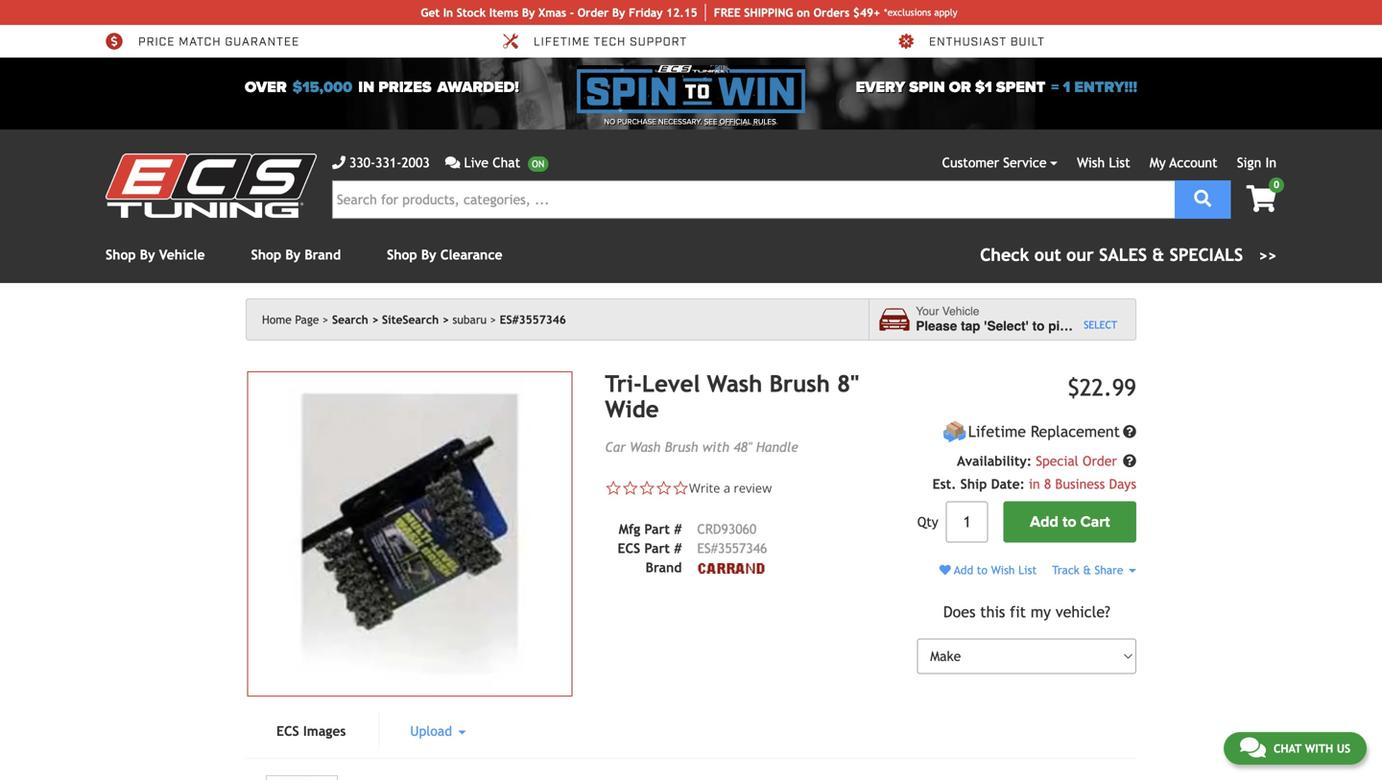 Task type: locate. For each thing, give the bounding box(es) containing it.
1 horizontal spatial a
[[1078, 319, 1086, 334]]

part down mfg part #
[[645, 541, 670, 556]]

order left question circle icon
[[1083, 453, 1117, 469]]

with left the us
[[1305, 742, 1334, 756]]

0 horizontal spatial wish
[[991, 563, 1015, 577]]

vehicle down ecs tuning image
[[159, 247, 205, 263]]

to inside button
[[1063, 513, 1077, 531]]

with left 48"
[[702, 439, 730, 455]]

in for get
[[443, 6, 453, 19]]

sign
[[1237, 155, 1262, 170]]

official
[[719, 117, 752, 127]]

lifetime replacement
[[968, 423, 1120, 441]]

1 horizontal spatial wish
[[1077, 155, 1105, 170]]

car wash brush with 48" handle
[[605, 439, 798, 455]]

search image
[[1195, 190, 1212, 207]]

live chat link
[[445, 153, 548, 173]]

1 horizontal spatial comments image
[[1240, 736, 1266, 759]]

comments image left live
[[445, 156, 460, 169]]

list left track
[[1019, 563, 1037, 577]]

in
[[358, 78, 375, 97], [1029, 476, 1040, 492]]

phone image
[[332, 156, 346, 169]]

chat with us
[[1274, 742, 1351, 756]]

a right pick
[[1078, 319, 1086, 334]]

Search text field
[[332, 180, 1175, 219]]

by up home page link
[[285, 247, 301, 263]]

1 empty star image from the left
[[622, 480, 639, 497]]

1 vertical spatial brand
[[646, 560, 682, 575]]

brand down crd93060 ecs part #
[[646, 560, 682, 575]]

# left es#
[[674, 541, 682, 556]]

0 vertical spatial add
[[1030, 513, 1059, 531]]

comments image inside chat with us link
[[1240, 736, 1266, 759]]

heart image
[[940, 564, 951, 576]]

2003
[[402, 155, 430, 170]]

0 vertical spatial vehicle
[[159, 247, 205, 263]]

chat right live
[[493, 155, 520, 170]]

by down ecs tuning image
[[140, 247, 155, 263]]

$15,000
[[292, 78, 353, 97]]

1 horizontal spatial in
[[1266, 155, 1277, 170]]

chat left the us
[[1274, 742, 1302, 756]]

est. ship date: in 8 business days
[[933, 476, 1137, 492]]

part right mfg
[[645, 522, 670, 537]]

1 vertical spatial order
[[1083, 453, 1117, 469]]

0 horizontal spatial &
[[1083, 563, 1091, 577]]

0 vertical spatial brand
[[305, 247, 341, 263]]

shop by vehicle link
[[106, 247, 205, 263]]

0 horizontal spatial add
[[954, 563, 974, 577]]

availability:
[[957, 453, 1032, 469]]

vehicle
[[1089, 319, 1133, 334]]

1 vertical spatial chat
[[1274, 742, 1302, 756]]

1 vertical spatial vehicle
[[943, 305, 980, 318]]

0 horizontal spatial comments image
[[445, 156, 460, 169]]

brush
[[770, 371, 830, 397], [665, 439, 698, 455]]

in left 8
[[1029, 476, 1040, 492]]

1 vertical spatial comments image
[[1240, 736, 1266, 759]]

review
[[734, 479, 772, 497]]

write a review
[[689, 479, 772, 497]]

=
[[1051, 78, 1059, 97]]

with
[[702, 439, 730, 455], [1305, 742, 1334, 756]]

0 vertical spatial &
[[1153, 245, 1165, 265]]

12.15
[[666, 6, 698, 19]]

to for add to cart
[[1063, 513, 1077, 531]]

see
[[704, 117, 717, 127]]

0 vertical spatial brush
[[770, 371, 830, 397]]

upload
[[410, 724, 456, 739]]

1 vertical spatial #
[[674, 541, 682, 556]]

4 empty star image from the left
[[672, 480, 689, 497]]

shop by clearance
[[387, 247, 503, 263]]

0 horizontal spatial chat
[[493, 155, 520, 170]]

2 part from the top
[[645, 541, 670, 556]]

1 vertical spatial ecs
[[276, 724, 299, 739]]

enthusiast built
[[929, 34, 1045, 50]]

empty star image down car wash brush with 48" handle
[[672, 480, 689, 497]]

free
[[714, 6, 741, 19]]

0 horizontal spatial shop
[[106, 247, 136, 263]]

track
[[1052, 563, 1080, 577]]

subaru link
[[453, 313, 496, 326]]

subaru
[[453, 313, 487, 326]]

0 vertical spatial comments image
[[445, 156, 460, 169]]

&
[[1153, 245, 1165, 265], [1083, 563, 1091, 577]]

to right 'heart' image
[[977, 563, 988, 577]]

1 vertical spatial brush
[[665, 439, 698, 455]]

add right 'heart' image
[[954, 563, 974, 577]]

vehicle inside your vehicle please tap 'select' to pick a vehicle
[[943, 305, 980, 318]]

1 horizontal spatial wash
[[707, 371, 763, 397]]

lifetime inside "link"
[[534, 34, 590, 50]]

1 vertical spatial in
[[1266, 155, 1277, 170]]

crd93060
[[697, 522, 757, 537]]

date:
[[991, 476, 1025, 492]]

0 vertical spatial wish
[[1077, 155, 1105, 170]]

0 horizontal spatial lifetime
[[534, 34, 590, 50]]

1 horizontal spatial in
[[1029, 476, 1040, 492]]

in right get
[[443, 6, 453, 19]]

1 horizontal spatial brand
[[646, 560, 682, 575]]

es# 3557346 brand
[[646, 541, 767, 575]]

comments image for chat
[[1240, 736, 1266, 759]]

brand inside es# 3557346 brand
[[646, 560, 682, 575]]

es#3557346 - crd93060 - tri-level wash brush 8" wide - car wash brush with 48" handle - carrand - audi bmw volkswagen mercedes benz mini porsche image
[[247, 372, 573, 697], [266, 776, 338, 780]]

wish right 'service'
[[1077, 155, 1105, 170]]

brush left 8"
[[770, 371, 830, 397]]

a right write at the bottom of page
[[724, 479, 731, 497]]

ecs left images at bottom
[[276, 724, 299, 739]]

tech
[[594, 34, 626, 50]]

service
[[1003, 155, 1047, 170]]

or
[[949, 78, 971, 97]]

2 horizontal spatial shop
[[387, 247, 417, 263]]

brand
[[305, 247, 341, 263], [646, 560, 682, 575]]

330-331-2003 link
[[332, 153, 430, 173]]

1 vertical spatial to
[[1063, 513, 1077, 531]]

0 horizontal spatial to
[[977, 563, 988, 577]]

0 vertical spatial order
[[578, 6, 609, 19]]

1 vertical spatial &
[[1083, 563, 1091, 577]]

vehicle up tap
[[943, 305, 980, 318]]

by for shop by clearance
[[421, 247, 436, 263]]

1 vertical spatial lifetime
[[968, 423, 1026, 441]]

ecs down mfg
[[618, 541, 641, 556]]

& for sales
[[1153, 245, 1165, 265]]

0 vertical spatial wash
[[707, 371, 763, 397]]

lifetime
[[534, 34, 590, 50], [968, 423, 1026, 441]]

add down 8
[[1030, 513, 1059, 531]]

1 horizontal spatial add
[[1030, 513, 1059, 531]]

2 horizontal spatial to
[[1063, 513, 1077, 531]]

add to wish list
[[951, 563, 1037, 577]]

None text field
[[946, 501, 988, 543]]

0 horizontal spatial with
[[702, 439, 730, 455]]

replacement
[[1031, 423, 1120, 441]]

comments image left chat with us at right
[[1240, 736, 1266, 759]]

order
[[578, 6, 609, 19], [1083, 453, 1117, 469]]

-
[[570, 6, 574, 19]]

1 horizontal spatial lifetime
[[968, 423, 1026, 441]]

price
[[138, 34, 175, 50]]

add inside button
[[1030, 513, 1059, 531]]

list left my
[[1109, 155, 1131, 170]]

1 vertical spatial a
[[724, 479, 731, 497]]

level
[[642, 371, 700, 397]]

0 horizontal spatial in
[[358, 78, 375, 97]]

sitesearch
[[382, 313, 439, 326]]

1 # from the top
[[674, 522, 682, 537]]

es#
[[697, 541, 718, 556]]

0 vertical spatial ecs
[[618, 541, 641, 556]]

0 vertical spatial chat
[[493, 155, 520, 170]]

lifetime up availability: at the bottom
[[968, 423, 1026, 441]]

1 vertical spatial wash
[[630, 439, 661, 455]]

in right sign
[[1266, 155, 1277, 170]]

1 horizontal spatial ecs
[[618, 541, 641, 556]]

mfg part #
[[619, 522, 682, 537]]

prizes
[[379, 78, 432, 97]]

0 vertical spatial lifetime
[[534, 34, 590, 50]]

qty
[[918, 514, 939, 530]]

2 # from the top
[[674, 541, 682, 556]]

1 vertical spatial part
[[645, 541, 670, 556]]

& right track
[[1083, 563, 1091, 577]]

lifetime down get in stock items by xmas - order by friday 12.15
[[534, 34, 590, 50]]

wish up this
[[991, 563, 1015, 577]]

free ship ping on orders $49+ *exclusions apply
[[714, 6, 958, 19]]

0 horizontal spatial ecs
[[276, 724, 299, 739]]

1 horizontal spatial shop
[[251, 247, 281, 263]]

1 horizontal spatial brush
[[770, 371, 830, 397]]

carrand image
[[697, 564, 766, 574]]

to left pick
[[1033, 319, 1045, 334]]

2 shop from the left
[[251, 247, 281, 263]]

wash inside tri-level wash brush 8" wide
[[707, 371, 763, 397]]

brand for es# 3557346 brand
[[646, 560, 682, 575]]

comments image inside live chat link
[[445, 156, 460, 169]]

wash up 48"
[[707, 371, 763, 397]]

330-
[[349, 155, 376, 170]]

track & share
[[1052, 563, 1127, 577]]

business
[[1055, 476, 1105, 492]]

add to cart
[[1030, 513, 1110, 531]]

to left cart
[[1063, 513, 1077, 531]]

order right -
[[578, 6, 609, 19]]

0 vertical spatial in
[[358, 78, 375, 97]]

0 vertical spatial list
[[1109, 155, 1131, 170]]

list
[[1109, 155, 1131, 170], [1019, 563, 1037, 577]]

empty star image left write at the bottom of page
[[656, 480, 672, 497]]

no
[[604, 117, 616, 127]]

0 vertical spatial to
[[1033, 319, 1045, 334]]

orders
[[814, 6, 850, 19]]

chat with us link
[[1224, 732, 1367, 765]]

0 horizontal spatial vehicle
[[159, 247, 205, 263]]

1 shop from the left
[[106, 247, 136, 263]]

wash
[[707, 371, 763, 397], [630, 439, 661, 455]]

empty star image right empty star icon
[[639, 480, 656, 497]]

by left clearance
[[421, 247, 436, 263]]

empty star image up mfg
[[622, 480, 639, 497]]

& for track
[[1083, 563, 1091, 577]]

0 horizontal spatial brand
[[305, 247, 341, 263]]

shopping cart image
[[1247, 185, 1277, 212]]

1 horizontal spatial vehicle
[[943, 305, 980, 318]]

by left friday
[[612, 6, 625, 19]]

add to wish list link
[[940, 563, 1037, 577]]

0 vertical spatial a
[[1078, 319, 1086, 334]]

0 horizontal spatial wash
[[630, 439, 661, 455]]

3 shop from the left
[[387, 247, 417, 263]]

in for sign
[[1266, 155, 1277, 170]]

0 vertical spatial in
[[443, 6, 453, 19]]

vehicle
[[159, 247, 205, 263], [943, 305, 980, 318]]

live chat
[[464, 155, 520, 170]]

1 vertical spatial with
[[1305, 742, 1334, 756]]

1 horizontal spatial to
[[1033, 319, 1045, 334]]

friday
[[629, 6, 663, 19]]

2 vertical spatial to
[[977, 563, 988, 577]]

wash right car
[[630, 439, 661, 455]]

your vehicle please tap 'select' to pick a vehicle
[[916, 305, 1133, 334]]

brush up write at the bottom of page
[[665, 439, 698, 455]]

customer
[[942, 155, 999, 170]]

live
[[464, 155, 489, 170]]

& right sales
[[1153, 245, 1165, 265]]

# up es# 3557346 brand
[[674, 522, 682, 537]]

ecs tuning image
[[106, 154, 317, 218]]

empty star image
[[622, 480, 639, 497], [639, 480, 656, 497], [656, 480, 672, 497], [672, 480, 689, 497]]

1 vertical spatial add
[[954, 563, 974, 577]]

my account link
[[1150, 155, 1218, 170]]

home
[[262, 313, 292, 326]]

in left prizes
[[358, 78, 375, 97]]

1 horizontal spatial &
[[1153, 245, 1165, 265]]

0 horizontal spatial list
[[1019, 563, 1037, 577]]

every
[[856, 78, 905, 97]]

support
[[630, 34, 688, 50]]

comments image
[[445, 156, 460, 169], [1240, 736, 1266, 759]]

0 horizontal spatial in
[[443, 6, 453, 19]]

1 vertical spatial wish
[[991, 563, 1015, 577]]

0 vertical spatial part
[[645, 522, 670, 537]]

0 vertical spatial #
[[674, 522, 682, 537]]

brand up page
[[305, 247, 341, 263]]

brush inside tri-level wash brush 8" wide
[[770, 371, 830, 397]]



Task type: vqa. For each thing, say whether or not it's contained in the screenshot.
leftmost Brand
yes



Task type: describe. For each thing, give the bounding box(es) containing it.
vehicle?
[[1056, 603, 1111, 621]]

sign in link
[[1237, 155, 1277, 170]]

see official rules link
[[704, 116, 776, 128]]

specials
[[1170, 245, 1243, 265]]

a inside your vehicle please tap 'select' to pick a vehicle
[[1078, 319, 1086, 334]]

1
[[1063, 78, 1071, 97]]

tap
[[961, 319, 981, 334]]

1 vertical spatial in
[[1029, 476, 1040, 492]]

8"
[[837, 371, 859, 397]]

get
[[421, 6, 440, 19]]

every spin or $1 spent = 1 entry!!!
[[856, 78, 1138, 97]]

# inside crd93060 ecs part #
[[674, 541, 682, 556]]

$49+
[[853, 6, 880, 19]]

shop for shop by clearance
[[387, 247, 417, 263]]

price match guarantee
[[138, 34, 300, 50]]

sales & specials link
[[980, 242, 1277, 268]]

$1
[[975, 78, 992, 97]]

by for shop by vehicle
[[140, 247, 155, 263]]

purchase
[[617, 117, 657, 127]]

ecs images
[[276, 724, 346, 739]]

3 empty star image from the left
[[656, 480, 672, 497]]

1 horizontal spatial with
[[1305, 742, 1334, 756]]

empty star image
[[605, 480, 622, 497]]

ecs inside crd93060 ecs part #
[[618, 541, 641, 556]]

sales
[[1099, 245, 1147, 265]]

lifetime tech support link
[[501, 33, 688, 50]]

entry!!!
[[1075, 78, 1138, 97]]

spent
[[996, 78, 1046, 97]]

xmas
[[539, 6, 566, 19]]

my
[[1031, 603, 1051, 621]]

built
[[1011, 34, 1045, 50]]

question circle image
[[1123, 454, 1137, 468]]

by left xmas
[[522, 6, 535, 19]]

.
[[776, 117, 778, 127]]

22.99
[[1080, 374, 1137, 401]]

please
[[916, 319, 957, 334]]

shop for shop by vehicle
[[106, 247, 136, 263]]

cart
[[1081, 513, 1110, 531]]

home page
[[262, 313, 319, 326]]

on
[[797, 6, 810, 19]]

wish list link
[[1077, 155, 1131, 170]]

ping
[[768, 6, 793, 19]]

necessary.
[[658, 117, 702, 127]]

0 horizontal spatial brush
[[665, 439, 698, 455]]

to inside your vehicle please tap 'select' to pick a vehicle
[[1033, 319, 1045, 334]]

est.
[[933, 476, 957, 492]]

8
[[1044, 476, 1051, 492]]

customer service
[[942, 155, 1047, 170]]

lifetime for lifetime tech support
[[534, 34, 590, 50]]

330-331-2003
[[349, 155, 430, 170]]

0 vertical spatial es#3557346 - crd93060 - tri-level wash brush 8" wide - car wash brush with 48" handle - carrand - audi bmw volkswagen mercedes benz mini porsche image
[[247, 372, 573, 697]]

1 horizontal spatial chat
[[1274, 742, 1302, 756]]

2 empty star image from the left
[[639, 480, 656, 497]]

3557346
[[718, 541, 767, 556]]

0 horizontal spatial a
[[724, 479, 731, 497]]

no purchase necessary. see official rules .
[[604, 117, 778, 127]]

*exclusions apply link
[[884, 5, 958, 20]]

pick
[[1048, 319, 1075, 334]]

enthusiast
[[929, 34, 1007, 50]]

home page link
[[262, 313, 329, 326]]

rules
[[754, 117, 776, 127]]

by for shop by brand
[[285, 247, 301, 263]]

upload button
[[380, 712, 497, 751]]

add for add to cart
[[1030, 513, 1059, 531]]

sales & specials
[[1099, 245, 1243, 265]]

*exclusions
[[884, 7, 932, 18]]

part inside crd93060 ecs part #
[[645, 541, 670, 556]]

1 vertical spatial es#3557346 - crd93060 - tri-level wash brush 8" wide - car wash brush with 48" handle - carrand - audi bmw volkswagen mercedes benz mini porsche image
[[266, 776, 338, 780]]

search
[[332, 313, 368, 326]]

shop by clearance link
[[387, 247, 503, 263]]

to for add to wish list
[[977, 563, 988, 577]]

brand for shop by brand
[[305, 247, 341, 263]]

customer service button
[[942, 153, 1058, 173]]

0 vertical spatial with
[[702, 439, 730, 455]]

1 horizontal spatial list
[[1109, 155, 1131, 170]]

wish list
[[1077, 155, 1131, 170]]

days
[[1109, 476, 1137, 492]]

this
[[980, 603, 1005, 621]]

crd93060 ecs part #
[[618, 522, 757, 556]]

enthusiast built link
[[897, 33, 1045, 50]]

page
[[295, 313, 319, 326]]

shop for shop by brand
[[251, 247, 281, 263]]

your
[[916, 305, 939, 318]]

over $15,000 in prizes
[[245, 78, 432, 97]]

1 vertical spatial list
[[1019, 563, 1037, 577]]

1 horizontal spatial order
[[1083, 453, 1117, 469]]

1 part from the top
[[645, 522, 670, 537]]

write
[[689, 479, 720, 497]]

us
[[1337, 742, 1351, 756]]

this product is lifetime replacement eligible image
[[943, 420, 967, 444]]

sign in
[[1237, 155, 1277, 170]]

0 horizontal spatial order
[[578, 6, 609, 19]]

question circle image
[[1123, 425, 1137, 439]]

tri-
[[605, 371, 642, 397]]

images
[[303, 724, 346, 739]]

over
[[245, 78, 287, 97]]

ecs tuning 'spin to win' contest logo image
[[577, 65, 806, 113]]

select link
[[1084, 318, 1118, 333]]

shop by brand
[[251, 247, 341, 263]]

track & share button
[[1052, 563, 1137, 577]]

0 link
[[1231, 178, 1284, 214]]

wide
[[605, 396, 659, 423]]

lifetime tech support
[[534, 34, 688, 50]]

fit
[[1010, 603, 1026, 621]]

lifetime for lifetime replacement
[[968, 423, 1026, 441]]

comments image for live
[[445, 156, 460, 169]]

add for add to wish list
[[954, 563, 974, 577]]

apply
[[934, 7, 958, 18]]



